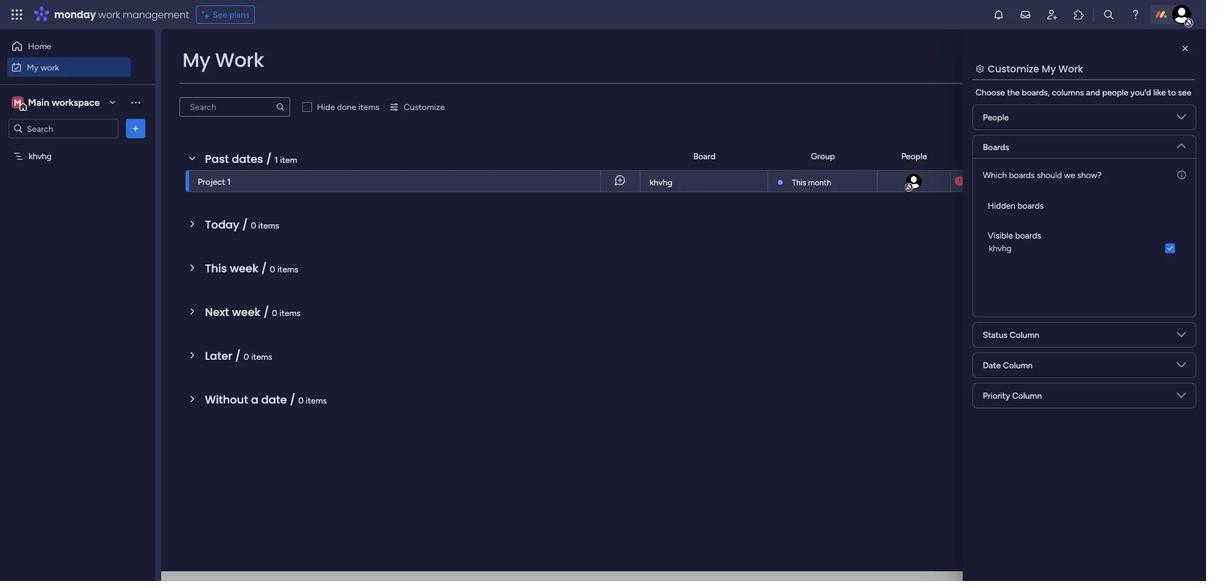 Task type: vqa. For each thing, say whether or not it's contained in the screenshot.
the Admin
no



Task type: locate. For each thing, give the bounding box(es) containing it.
0 horizontal spatial customize
[[404, 102, 445, 112]]

1 horizontal spatial work
[[98, 8, 120, 21]]

week down today / 0 items
[[230, 261, 259, 276]]

my up boards,
[[1042, 62, 1056, 75]]

am
[[1023, 176, 1035, 186]]

see
[[1179, 87, 1192, 98]]

1 horizontal spatial 1
[[275, 155, 278, 165]]

items right date on the bottom left of page
[[306, 396, 327, 406]]

1 vertical spatial customize
[[404, 102, 445, 112]]

you'd
[[1131, 87, 1152, 98]]

2 horizontal spatial khvhg
[[989, 243, 1012, 254]]

0 right date on the bottom left of page
[[298, 396, 304, 406]]

None search field
[[180, 97, 290, 117]]

status up date column
[[983, 330, 1008, 341]]

1 vertical spatial work
[[41, 62, 59, 72]]

boards
[[1010, 170, 1035, 180], [1018, 201, 1044, 211], [1016, 231, 1042, 241]]

priority
[[1151, 151, 1178, 162], [983, 391, 1011, 401]]

workspace image
[[12, 96, 24, 109]]

boards inside heading
[[1018, 201, 1044, 211]]

2 vertical spatial khvhg
[[989, 243, 1012, 254]]

1 vertical spatial people
[[902, 151, 928, 162]]

0 vertical spatial date
[[985, 151, 1003, 162]]

0 horizontal spatial priority
[[983, 391, 1011, 401]]

items inside 'next week / 0 items'
[[280, 308, 301, 318]]

/ right date on the bottom left of page
[[290, 392, 296, 408]]

1 dapulse dropdown down arrow image from the top
[[1178, 331, 1187, 344]]

1 vertical spatial 1
[[227, 176, 231, 187]]

1 vertical spatial column
[[1004, 361, 1033, 371]]

0 vertical spatial this
[[792, 178, 807, 187]]

see
[[213, 9, 227, 20]]

1 horizontal spatial customize
[[988, 62, 1040, 75]]

date up which
[[985, 151, 1003, 162]]

1 left item
[[275, 155, 278, 165]]

0 vertical spatial people
[[983, 112, 1009, 123]]

my work
[[27, 62, 59, 72]]

2 horizontal spatial my
[[1042, 62, 1056, 75]]

main
[[28, 97, 49, 108]]

0 vertical spatial khvhg
[[29, 151, 52, 162]]

khvhg list box
[[0, 144, 155, 331]]

list box containing hidden boards
[[983, 186, 1187, 262]]

date
[[985, 151, 1003, 162], [983, 361, 1001, 371]]

0 vertical spatial priority
[[1151, 151, 1178, 162]]

invite members image
[[1047, 9, 1059, 21]]

0 down this week / 0 items on the left top of page
[[272, 308, 278, 318]]

1 horizontal spatial my
[[183, 47, 210, 74]]

/
[[266, 151, 272, 167], [242, 217, 248, 232], [261, 261, 267, 276], [264, 305, 269, 320], [235, 348, 241, 364], [290, 392, 296, 408]]

khvhg
[[29, 151, 52, 162], [650, 177, 673, 188], [989, 243, 1012, 254]]

next week / 0 items
[[205, 305, 301, 320]]

09:00
[[999, 176, 1021, 186]]

0 vertical spatial dapulse dropdown down arrow image
[[1178, 331, 1187, 344]]

week right next
[[232, 305, 261, 320]]

week for next
[[232, 305, 261, 320]]

priority for priority column
[[983, 391, 1011, 401]]

visible boards heading
[[988, 229, 1042, 242]]

week
[[230, 261, 259, 276], [232, 305, 261, 320]]

3 dapulse dropdown down arrow image from the top
[[1178, 361, 1187, 375]]

gary orlando image right help image
[[1173, 5, 1192, 24]]

1 vertical spatial priority
[[983, 391, 1011, 401]]

hide done items
[[317, 102, 380, 112]]

visible boards khvhg
[[988, 231, 1042, 254]]

1 horizontal spatial priority
[[1151, 151, 1178, 162]]

status for status
[[1067, 151, 1091, 162]]

dapulse dropdown down arrow image for status column
[[1178, 331, 1187, 344]]

inbox image
[[1020, 9, 1032, 21]]

dates
[[232, 151, 263, 167]]

dapulse dropdown down arrow image
[[1178, 331, 1187, 344], [1178, 391, 1187, 405]]

today / 0 items
[[205, 217, 279, 232]]

which boards should we show?
[[983, 170, 1102, 180]]

column for date column
[[1004, 361, 1033, 371]]

0 vertical spatial 1
[[275, 155, 278, 165]]

next
[[205, 305, 229, 320]]

1 inside the past dates / 1 item
[[275, 155, 278, 165]]

my inside button
[[27, 62, 38, 72]]

column down date column
[[1013, 391, 1042, 401]]

work up columns
[[1059, 62, 1084, 75]]

0 horizontal spatial 1
[[227, 176, 231, 187]]

0 vertical spatial week
[[230, 261, 259, 276]]

this for month
[[792, 178, 807, 187]]

1 vertical spatial boards
[[1018, 201, 1044, 211]]

0 horizontal spatial people
[[902, 151, 928, 162]]

customize inside customize button
[[404, 102, 445, 112]]

0 horizontal spatial work
[[41, 62, 59, 72]]

1 vertical spatial status
[[983, 330, 1008, 341]]

1 vertical spatial week
[[232, 305, 261, 320]]

1 vertical spatial dapulse dropdown down arrow image
[[1178, 391, 1187, 405]]

0
[[251, 220, 256, 231], [270, 264, 275, 274], [272, 308, 278, 318], [244, 352, 249, 362], [298, 396, 304, 406]]

to
[[1169, 87, 1177, 98]]

column up priority column at the bottom right of page
[[1004, 361, 1033, 371]]

help image
[[1130, 9, 1142, 21]]

1 horizontal spatial people
[[983, 112, 1009, 123]]

boards right visible
[[1016, 231, 1042, 241]]

boards inside visible boards khvhg
[[1016, 231, 1042, 241]]

this
[[792, 178, 807, 187], [205, 261, 227, 276]]

later / 0 items
[[205, 348, 272, 364]]

priority column
[[983, 391, 1042, 401]]

1 dapulse dropdown down arrow image from the top
[[1178, 113, 1187, 126]]

0 horizontal spatial gary orlando image
[[905, 173, 923, 191]]

2 dapulse dropdown down arrow image from the top
[[1178, 137, 1187, 151]]

gary orlando image
[[1173, 5, 1192, 24], [905, 173, 923, 191]]

working on it
[[1053, 177, 1104, 187]]

1 horizontal spatial this
[[792, 178, 807, 187]]

Filter dashboard by text search field
[[180, 97, 290, 117]]

column
[[1010, 330, 1040, 341], [1004, 361, 1033, 371], [1013, 391, 1042, 401]]

options image
[[130, 123, 142, 135]]

/ up 'next week / 0 items'
[[261, 261, 267, 276]]

customize for customize
[[404, 102, 445, 112]]

0 up 'next week / 0 items'
[[270, 264, 275, 274]]

my down home
[[27, 62, 38, 72]]

0 vertical spatial status
[[1067, 151, 1091, 162]]

choose the boards, columns and people you'd like to see
[[976, 87, 1192, 98]]

working
[[1053, 177, 1085, 187]]

1
[[275, 155, 278, 165], [227, 176, 231, 187]]

work right monday
[[98, 8, 120, 21]]

boards for which
[[1010, 170, 1035, 180]]

1 horizontal spatial gary orlando image
[[1173, 5, 1192, 24]]

items right later
[[251, 352, 272, 362]]

option
[[0, 145, 155, 148]]

1 vertical spatial dapulse dropdown down arrow image
[[1178, 137, 1187, 151]]

past
[[205, 151, 229, 167]]

0 vertical spatial column
[[1010, 330, 1040, 341]]

without
[[205, 392, 248, 408]]

apps image
[[1073, 9, 1086, 21]]

project 1
[[198, 176, 231, 187]]

customize
[[988, 62, 1040, 75], [404, 102, 445, 112]]

2 vertical spatial dapulse dropdown down arrow image
[[1178, 361, 1187, 375]]

date column
[[983, 361, 1033, 371]]

done
[[337, 102, 357, 112]]

column up date column
[[1010, 330, 1040, 341]]

on
[[1087, 177, 1097, 187]]

1 horizontal spatial khvhg
[[650, 177, 673, 188]]

today
[[205, 217, 239, 232]]

work down home
[[41, 62, 59, 72]]

board
[[694, 151, 716, 162]]

date down the status column
[[983, 361, 1001, 371]]

1 vertical spatial date
[[983, 361, 1001, 371]]

0 inside without a date / 0 items
[[298, 396, 304, 406]]

0 horizontal spatial this
[[205, 261, 227, 276]]

items up 'next week / 0 items'
[[277, 264, 299, 274]]

list box inside main content
[[983, 186, 1187, 262]]

my
[[183, 47, 210, 74], [1042, 62, 1056, 75], [27, 62, 38, 72]]

column for priority column
[[1013, 391, 1042, 401]]

0 horizontal spatial status
[[983, 330, 1008, 341]]

hidden boards
[[988, 201, 1044, 211]]

columns
[[1052, 87, 1085, 98]]

boards right which
[[1010, 170, 1035, 180]]

0 inside today / 0 items
[[251, 220, 256, 231]]

2 dapulse dropdown down arrow image from the top
[[1178, 391, 1187, 405]]

0 vertical spatial boards
[[1010, 170, 1035, 180]]

workspace options image
[[130, 96, 142, 108]]

status
[[1067, 151, 1091, 162], [983, 330, 1008, 341]]

past dates / 1 item
[[205, 151, 297, 167]]

1 vertical spatial this
[[205, 261, 227, 276]]

2 vertical spatial boards
[[1016, 231, 1042, 241]]

2 vertical spatial column
[[1013, 391, 1042, 401]]

khvhg inside "link"
[[650, 177, 673, 188]]

0 vertical spatial dapulse dropdown down arrow image
[[1178, 113, 1187, 126]]

v2 overdue deadline image
[[955, 176, 965, 187]]

main content
[[161, 29, 1207, 582]]

see plans button
[[196, 5, 255, 24]]

dapulse dropdown down arrow image for hidden boards
[[1178, 137, 1187, 151]]

work inside button
[[41, 62, 59, 72]]

home
[[28, 41, 51, 51]]

1 horizontal spatial work
[[1059, 62, 1084, 75]]

work
[[98, 8, 120, 21], [41, 62, 59, 72]]

1 horizontal spatial status
[[1067, 151, 1091, 162]]

this up next
[[205, 261, 227, 276]]

items
[[359, 102, 380, 112], [258, 220, 279, 231], [277, 264, 299, 274], [280, 308, 301, 318], [251, 352, 272, 362], [306, 396, 327, 406]]

work inside main content
[[1059, 62, 1084, 75]]

work
[[215, 47, 264, 74], [1059, 62, 1084, 75]]

notifications image
[[993, 9, 1005, 21]]

0 horizontal spatial my
[[27, 62, 38, 72]]

0 right later
[[244, 352, 249, 362]]

this left month
[[792, 178, 807, 187]]

search everything image
[[1103, 9, 1115, 21]]

status up we
[[1067, 151, 1091, 162]]

home button
[[7, 37, 131, 56]]

my inside main content
[[1042, 62, 1056, 75]]

1 vertical spatial khvhg
[[650, 177, 673, 188]]

date for date
[[985, 151, 1003, 162]]

monday work management
[[54, 8, 189, 21]]

khvhg link
[[648, 171, 761, 193]]

boards down am on the top right
[[1018, 201, 1044, 211]]

1 right project
[[227, 176, 231, 187]]

0 right today
[[251, 220, 256, 231]]

list box
[[983, 186, 1187, 262]]

0 vertical spatial work
[[98, 8, 120, 21]]

my down "see plans" 'button'
[[183, 47, 210, 74]]

work down plans
[[215, 47, 264, 74]]

we
[[1065, 170, 1076, 180]]

0 horizontal spatial khvhg
[[29, 151, 52, 162]]

gary orlando image left v2 overdue deadline icon
[[905, 173, 923, 191]]

date for date column
[[983, 361, 1001, 371]]

0 inside the later / 0 items
[[244, 352, 249, 362]]

should
[[1037, 170, 1063, 180]]

items up this week / 0 items on the left top of page
[[258, 220, 279, 231]]

dapulse dropdown down arrow image
[[1178, 113, 1187, 126], [1178, 137, 1187, 151], [1178, 361, 1187, 375]]

items down this week / 0 items on the left top of page
[[280, 308, 301, 318]]

it
[[1099, 177, 1104, 187]]

people
[[983, 112, 1009, 123], [902, 151, 928, 162]]

/ right today
[[242, 217, 248, 232]]

0 vertical spatial customize
[[988, 62, 1040, 75]]



Task type: describe. For each thing, give the bounding box(es) containing it.
15,
[[988, 176, 998, 186]]

boards for hidden
[[1018, 201, 1044, 211]]

1 vertical spatial gary orlando image
[[905, 173, 923, 191]]

workspace selection element
[[12, 95, 102, 111]]

status for status column
[[983, 330, 1008, 341]]

customize button
[[385, 97, 450, 117]]

customize my work
[[988, 62, 1084, 75]]

boards for visible
[[1016, 231, 1042, 241]]

which
[[983, 170, 1007, 180]]

workspace
[[52, 97, 100, 108]]

0 inside this week / 0 items
[[270, 264, 275, 274]]

date
[[261, 392, 287, 408]]

plans
[[229, 9, 250, 20]]

later
[[205, 348, 232, 364]]

hidden
[[988, 201, 1016, 211]]

column for status column
[[1010, 330, 1040, 341]]

/ right later
[[235, 348, 241, 364]]

management
[[123, 8, 189, 21]]

show?
[[1078, 170, 1102, 180]]

and
[[1087, 87, 1101, 98]]

v2 info image
[[1178, 169, 1187, 181]]

0 inside 'next week / 0 items'
[[272, 308, 278, 318]]

items inside the later / 0 items
[[251, 352, 272, 362]]

my work button
[[7, 58, 131, 77]]

visible
[[988, 231, 1014, 241]]

m
[[14, 97, 21, 108]]

without a date / 0 items
[[205, 392, 327, 408]]

my for my work
[[183, 47, 210, 74]]

work for monday
[[98, 8, 120, 21]]

my for my work
[[27, 62, 38, 72]]

main content containing past dates /
[[161, 29, 1207, 582]]

the
[[1008, 87, 1020, 98]]

project
[[198, 176, 225, 187]]

select product image
[[11, 9, 23, 21]]

week for this
[[230, 261, 259, 276]]

item
[[280, 155, 297, 165]]

hide
[[317, 102, 335, 112]]

Search in workspace field
[[26, 122, 102, 136]]

work for my
[[41, 62, 59, 72]]

see plans
[[213, 9, 250, 20]]

nov
[[971, 176, 986, 186]]

0 horizontal spatial work
[[215, 47, 264, 74]]

people
[[1103, 87, 1129, 98]]

boards
[[983, 142, 1010, 152]]

items right done
[[359, 102, 380, 112]]

search image
[[276, 102, 285, 112]]

/ left item
[[266, 151, 272, 167]]

nov 15, 09:00 am
[[971, 176, 1035, 186]]

hidden boards heading
[[988, 200, 1044, 212]]

monday
[[54, 8, 96, 21]]

my work
[[183, 47, 264, 74]]

group
[[811, 151, 835, 162]]

dapulse dropdown down arrow image for priority column
[[1178, 391, 1187, 405]]

/ down this week / 0 items on the left top of page
[[264, 305, 269, 320]]

khvhg inside visible boards khvhg
[[989, 243, 1012, 254]]

dapulse dropdown down arrow image for which boards should we show?
[[1178, 113, 1187, 126]]

this for week
[[205, 261, 227, 276]]

this week / 0 items
[[205, 261, 299, 276]]

items inside without a date / 0 items
[[306, 396, 327, 406]]

items inside today / 0 items
[[258, 220, 279, 231]]

customize for customize my work
[[988, 62, 1040, 75]]

this month
[[792, 178, 832, 187]]

boards,
[[1022, 87, 1050, 98]]

items inside this week / 0 items
[[277, 264, 299, 274]]

0 vertical spatial gary orlando image
[[1173, 5, 1192, 24]]

choose
[[976, 87, 1006, 98]]

month
[[809, 178, 832, 187]]

priority for priority
[[1151, 151, 1178, 162]]

a
[[251, 392, 259, 408]]

main workspace
[[28, 97, 100, 108]]

status column
[[983, 330, 1040, 341]]

like
[[1154, 87, 1166, 98]]



